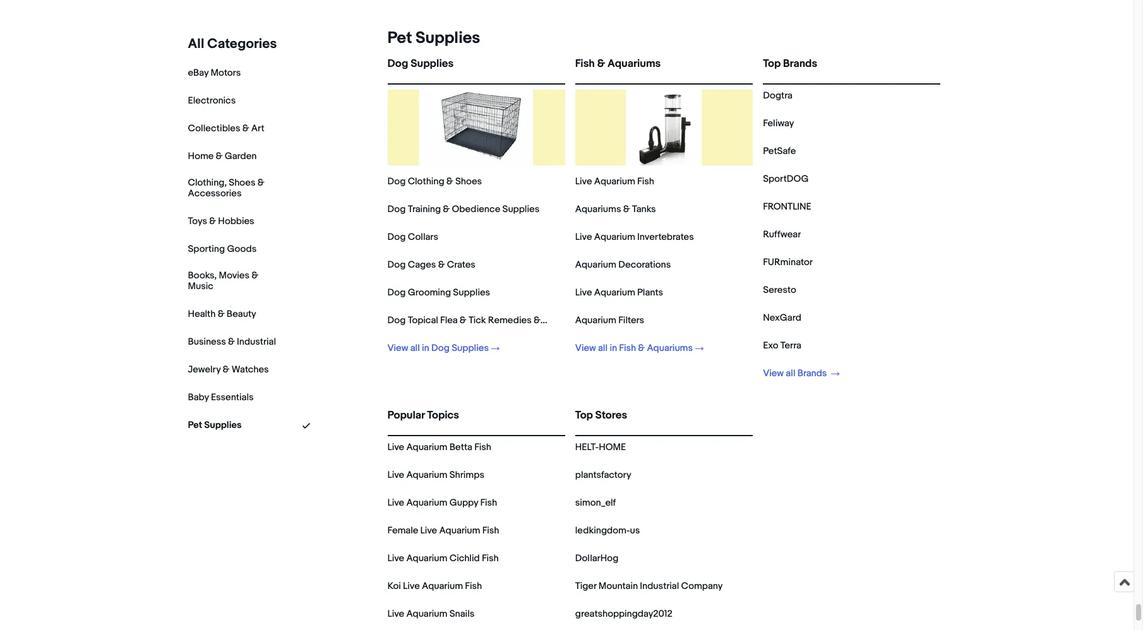 Task type: locate. For each thing, give the bounding box(es) containing it.
live aquarium shrimps link
[[388, 470, 485, 482]]

live for live aquarium snails
[[388, 609, 405, 621]]

0 horizontal spatial in
[[422, 343, 430, 355]]

1 vertical spatial brands
[[798, 368, 828, 380]]

guppy
[[450, 497, 479, 509]]

business
[[188, 336, 226, 348]]

0 vertical spatial pet
[[388, 28, 412, 48]]

seresto
[[764, 284, 797, 296]]

aquarium up the 'aquariums & tanks' link
[[595, 176, 636, 188]]

garden
[[225, 150, 257, 162]]

live up female
[[388, 497, 405, 509]]

greatshoppingday2012 link
[[576, 609, 673, 621]]

live up koi
[[388, 553, 405, 565]]

live right koi
[[403, 581, 420, 593]]

home
[[188, 150, 214, 162]]

aquariums
[[608, 58, 661, 70], [576, 204, 622, 216], [647, 343, 693, 355]]

all categories
[[188, 36, 277, 52]]

clothing
[[408, 176, 445, 188]]

top left stores
[[576, 410, 593, 422]]

1 vertical spatial collars
[[543, 315, 573, 327]]

dog for dog supplies
[[388, 58, 409, 70]]

brands down terra
[[798, 368, 828, 380]]

pet supplies link up dog supplies
[[383, 28, 481, 48]]

aquarium down koi live aquarium fish
[[407, 609, 448, 621]]

live aquarium snails link
[[388, 609, 475, 621]]

dog for dog clothing & shoes
[[388, 176, 406, 188]]

1 horizontal spatial in
[[610, 343, 618, 355]]

view down exo
[[764, 368, 784, 380]]

dollarhog link
[[576, 553, 619, 565]]

view all in fish & aquariums
[[576, 343, 693, 355]]

shoes up dog training & obedience supplies
[[456, 176, 482, 188]]

toys
[[188, 215, 207, 227]]

0 horizontal spatial industrial
[[237, 336, 276, 348]]

dog cages & crates link
[[388, 259, 476, 271]]

0 horizontal spatial pet supplies link
[[188, 419, 242, 431]]

dog
[[388, 58, 409, 70], [388, 176, 406, 188], [388, 204, 406, 216], [388, 231, 406, 243], [388, 259, 406, 271], [388, 287, 406, 299], [388, 315, 406, 327], [432, 343, 450, 355]]

us
[[630, 525, 640, 537]]

sportdog
[[764, 173, 809, 185]]

music
[[188, 280, 213, 292]]

grooming
[[408, 287, 451, 299]]

collectibles & art
[[188, 123, 265, 135]]

nexgard link
[[764, 312, 802, 324]]

live up 'aquarium filters'
[[576, 287, 593, 299]]

live for live aquarium cichlid fish
[[388, 553, 405, 565]]

shoes
[[456, 176, 482, 188], [229, 177, 256, 189]]

live down popular at the bottom of the page
[[388, 442, 405, 454]]

categories
[[208, 36, 277, 52]]

1 horizontal spatial all
[[599, 343, 608, 355]]

view all in dog supplies link
[[388, 343, 500, 355]]

female live aquarium fish
[[388, 525, 500, 537]]

collectibles
[[188, 123, 240, 135]]

collars up 'cages'
[[408, 231, 439, 243]]

live for live aquarium fish
[[576, 176, 593, 188]]

exo terra
[[764, 340, 802, 352]]

pet supplies
[[388, 28, 481, 48], [188, 419, 242, 431]]

dog grooming supplies
[[388, 287, 491, 299]]

fish & aquariums image
[[627, 90, 702, 166]]

watches
[[232, 364, 269, 376]]

flea
[[441, 315, 458, 327]]

live for live aquarium invertebrates
[[576, 231, 593, 243]]

dog for dog topical flea & tick remedies & collars
[[388, 315, 406, 327]]

0 vertical spatial collars
[[408, 231, 439, 243]]

aquarium up the live aquarium plants link
[[576, 259, 617, 271]]

koi
[[388, 581, 401, 593]]

1 vertical spatial top
[[576, 410, 593, 422]]

live down koi
[[388, 609, 405, 621]]

industrial up watches
[[237, 336, 276, 348]]

1 vertical spatial pet
[[188, 419, 202, 431]]

aquarium down the 'aquariums & tanks' link
[[595, 231, 636, 243]]

2 in from the left
[[610, 343, 618, 355]]

collars right remedies
[[543, 315, 573, 327]]

terra
[[781, 340, 802, 352]]

industrial right the mountain
[[640, 581, 680, 593]]

aquarium down live aquarium betta fish
[[407, 470, 448, 482]]

dog cages & crates
[[388, 259, 476, 271]]

0 horizontal spatial collars
[[408, 231, 439, 243]]

top up dogtra
[[764, 58, 781, 70]]

all for supplies
[[411, 343, 420, 355]]

dog supplies link
[[388, 58, 566, 81]]

books,
[[188, 270, 217, 282]]

baby essentials link
[[188, 392, 254, 404]]

collars
[[408, 231, 439, 243], [543, 315, 573, 327]]

0 vertical spatial pet supplies link
[[383, 28, 481, 48]]

live aquarium fish
[[576, 176, 655, 188]]

sporting
[[188, 243, 225, 255]]

1 in from the left
[[422, 343, 430, 355]]

cages
[[408, 259, 436, 271]]

dog for dog training & obedience supplies
[[388, 204, 406, 216]]

0 horizontal spatial shoes
[[229, 177, 256, 189]]

ebay
[[188, 67, 209, 79]]

live down live aquarium betta fish
[[388, 470, 405, 482]]

fish for view all in fish & aquariums
[[620, 343, 636, 355]]

view down topical
[[388, 343, 409, 355]]

tick
[[469, 315, 486, 327]]

shoes down "garden"
[[229, 177, 256, 189]]

0 horizontal spatial pet
[[188, 419, 202, 431]]

0 vertical spatial brands
[[784, 58, 818, 70]]

home & garden
[[188, 150, 257, 162]]

top for top stores
[[576, 410, 593, 422]]

1 horizontal spatial pet supplies
[[388, 28, 481, 48]]

in for &
[[610, 343, 618, 355]]

view down aquarium filters link
[[576, 343, 596, 355]]

0 vertical spatial top
[[764, 58, 781, 70]]

tiger mountain industrial company link
[[576, 581, 723, 593]]

0 horizontal spatial view
[[388, 343, 409, 355]]

sportdog link
[[764, 173, 809, 185]]

1 horizontal spatial shoes
[[456, 176, 482, 188]]

petsafe
[[764, 145, 797, 157]]

home
[[599, 442, 626, 454]]

0 horizontal spatial all
[[411, 343, 420, 355]]

shoes inside clothing, shoes & accessories
[[229, 177, 256, 189]]

0 horizontal spatial top
[[576, 410, 593, 422]]

stores
[[596, 410, 628, 422]]

pet supplies down baby essentials
[[188, 419, 242, 431]]

aquarium left filters
[[576, 315, 617, 327]]

live aquarium betta fish link
[[388, 442, 492, 454]]

aquariums & tanks
[[576, 204, 656, 216]]

all down terra
[[786, 368, 796, 380]]

clothing, shoes & accessories link
[[188, 177, 277, 200]]

motors
[[211, 67, 241, 79]]

1 horizontal spatial industrial
[[640, 581, 680, 593]]

1 vertical spatial pet supplies link
[[188, 419, 242, 431]]

2 horizontal spatial view
[[764, 368, 784, 380]]

toys & hobbies link
[[188, 215, 254, 227]]

0 vertical spatial industrial
[[237, 336, 276, 348]]

supplies
[[416, 28, 481, 48], [411, 58, 454, 70], [503, 204, 540, 216], [453, 287, 491, 299], [452, 343, 489, 355], [204, 419, 242, 431]]

goods
[[227, 243, 257, 255]]

1 horizontal spatial pet supplies link
[[383, 28, 481, 48]]

topics
[[427, 410, 459, 422]]

aquarium up 'aquarium filters'
[[595, 287, 636, 299]]

live for live aquarium guppy fish
[[388, 497, 405, 509]]

pet up dog supplies
[[388, 28, 412, 48]]

aquarium down guppy
[[440, 525, 481, 537]]

topical
[[408, 315, 438, 327]]

live aquarium cichlid fish link
[[388, 553, 499, 565]]

live down aquariums & tanks
[[576, 231, 593, 243]]

& inside clothing, shoes & accessories
[[258, 177, 265, 189]]

female live aquarium fish link
[[388, 525, 500, 537]]

accessories
[[188, 188, 242, 200]]

1 vertical spatial industrial
[[640, 581, 680, 593]]

greatshoppingday2012
[[576, 609, 673, 621]]

ruffwear
[[764, 229, 802, 241]]

in down topical
[[422, 343, 430, 355]]

pet down baby
[[188, 419, 202, 431]]

aquarium
[[595, 176, 636, 188], [595, 231, 636, 243], [576, 259, 617, 271], [595, 287, 636, 299], [576, 315, 617, 327], [407, 442, 448, 454], [407, 470, 448, 482], [407, 497, 448, 509], [440, 525, 481, 537], [407, 553, 448, 565], [422, 581, 463, 593], [407, 609, 448, 621]]

helt-
[[576, 442, 599, 454]]

fish for female live aquarium fish
[[483, 525, 500, 537]]

industrial
[[237, 336, 276, 348], [640, 581, 680, 593]]

2 vertical spatial aquariums
[[647, 343, 693, 355]]

pet supplies up dog supplies
[[388, 28, 481, 48]]

all down aquarium filters link
[[599, 343, 608, 355]]

pet supplies link down baby essentials
[[188, 419, 242, 431]]

top
[[764, 58, 781, 70], [576, 410, 593, 422]]

in down aquarium filters link
[[610, 343, 618, 355]]

filters
[[619, 315, 645, 327]]

1 horizontal spatial view
[[576, 343, 596, 355]]

1 vertical spatial aquariums
[[576, 204, 622, 216]]

1 vertical spatial pet supplies
[[188, 419, 242, 431]]

brands up dogtra link
[[784, 58, 818, 70]]

1 horizontal spatial top
[[764, 58, 781, 70]]

live up the 'aquariums & tanks' link
[[576, 176, 593, 188]]

business & industrial link
[[188, 336, 276, 348]]

snails
[[450, 609, 475, 621]]

all down topical
[[411, 343, 420, 355]]



Task type: vqa. For each thing, say whether or not it's contained in the screenshot.
Clear link at the left of page
no



Task type: describe. For each thing, give the bounding box(es) containing it.
view all in fish & aquariums link
[[576, 343, 704, 355]]

aquarium decorations
[[576, 259, 671, 271]]

koi live aquarium fish
[[388, 581, 482, 593]]

popular topics
[[388, 410, 459, 422]]

clothing,
[[188, 177, 227, 189]]

books, movies & music link
[[188, 270, 277, 292]]

top for top brands
[[764, 58, 781, 70]]

top stores
[[576, 410, 628, 422]]

dog training & obedience supplies link
[[388, 204, 540, 216]]

furminator link
[[764, 257, 813, 269]]

dollarhog
[[576, 553, 619, 565]]

ebay motors link
[[188, 67, 241, 79]]

dog for dog cages & crates
[[388, 259, 406, 271]]

tiger mountain industrial company
[[576, 581, 723, 593]]

simon_elf
[[576, 497, 616, 509]]

live aquarium guppy fish link
[[388, 497, 497, 509]]

1 horizontal spatial pet
[[388, 28, 412, 48]]

baby
[[188, 392, 209, 404]]

plantsfactory
[[576, 470, 632, 482]]

dog for dog collars
[[388, 231, 406, 243]]

live right female
[[421, 525, 437, 537]]

health & beauty link
[[188, 308, 256, 320]]

dog for dog grooming supplies
[[388, 287, 406, 299]]

1 horizontal spatial collars
[[543, 315, 573, 327]]

dogtra link
[[764, 90, 793, 102]]

all for &
[[599, 343, 608, 355]]

aquariums & tanks link
[[576, 204, 656, 216]]

live for live aquarium betta fish
[[388, 442, 405, 454]]

feliway link
[[764, 118, 795, 130]]

petsafe link
[[764, 145, 797, 157]]

all
[[188, 36, 205, 52]]

live aquarium shrimps
[[388, 470, 485, 482]]

live for live aquarium shrimps
[[388, 470, 405, 482]]

fish for live aquarium guppy fish
[[481, 497, 497, 509]]

company
[[682, 581, 723, 593]]

fish for live aquarium betta fish
[[475, 442, 492, 454]]

fish for live aquarium cichlid fish
[[482, 553, 499, 565]]

popular
[[388, 410, 425, 422]]

2 horizontal spatial all
[[786, 368, 796, 380]]

view all brands link
[[764, 368, 840, 380]]

dog topical flea & tick remedies & collars link
[[388, 315, 573, 327]]

live for live aquarium plants
[[576, 287, 593, 299]]

crates
[[447, 259, 476, 271]]

clothing, shoes & accessories
[[188, 177, 265, 200]]

live aquarium invertebrates link
[[576, 231, 694, 243]]

beauty
[[227, 308, 256, 320]]

aquarium down live aquarium shrimps
[[407, 497, 448, 509]]

dog topical flea & tick remedies & collars
[[388, 315, 573, 327]]

in for supplies
[[422, 343, 430, 355]]

simon_elf link
[[576, 497, 616, 509]]

live aquarium betta fish
[[388, 442, 492, 454]]

health & beauty
[[188, 308, 256, 320]]

mountain
[[599, 581, 638, 593]]

electronics
[[188, 95, 236, 107]]

live aquarium snails
[[388, 609, 475, 621]]

ledkingdom-us link
[[576, 525, 640, 537]]

plantsfactory link
[[576, 470, 632, 482]]

view all in dog supplies
[[388, 343, 489, 355]]

0 vertical spatial aquariums
[[608, 58, 661, 70]]

aquarium up live aquarium shrimps link
[[407, 442, 448, 454]]

plants
[[638, 287, 664, 299]]

jewelry
[[188, 364, 221, 376]]

view for dog
[[388, 343, 409, 355]]

ledkingdom-us
[[576, 525, 640, 537]]

0 vertical spatial pet supplies
[[388, 28, 481, 48]]

helt-home link
[[576, 442, 626, 454]]

dog collars
[[388, 231, 439, 243]]

top brands
[[764, 58, 818, 70]]

books, movies & music
[[188, 270, 259, 292]]

koi live aquarium fish link
[[388, 581, 482, 593]]

frontline link
[[764, 201, 812, 213]]

industrial for &
[[237, 336, 276, 348]]

dog supplies
[[388, 58, 454, 70]]

shrimps
[[450, 470, 485, 482]]

aquarium filters link
[[576, 315, 645, 327]]

jewelry & watches
[[188, 364, 269, 376]]

tanks
[[633, 204, 656, 216]]

electronics link
[[188, 95, 236, 107]]

aquarium decorations link
[[576, 259, 671, 271]]

remedies
[[488, 315, 532, 327]]

view for fish
[[576, 343, 596, 355]]

aquarium down live aquarium cichlid fish link
[[422, 581, 463, 593]]

live aquarium fish link
[[576, 176, 655, 188]]

industrial for mountain
[[640, 581, 680, 593]]

dog collars link
[[388, 231, 439, 243]]

ebay motors
[[188, 67, 241, 79]]

aquarium up the koi live aquarium fish link at the bottom of the page
[[407, 553, 448, 565]]

live aquarium plants link
[[576, 287, 664, 299]]

fish for koi live aquarium fish
[[465, 581, 482, 593]]

invertebrates
[[638, 231, 694, 243]]

dog clothing & shoes
[[388, 176, 482, 188]]

business & industrial
[[188, 336, 276, 348]]

furminator
[[764, 257, 813, 269]]

feliway
[[764, 118, 795, 130]]

toys & hobbies
[[188, 215, 254, 227]]

live aquarium invertebrates
[[576, 231, 694, 243]]

fish & aquariums
[[576, 58, 661, 70]]

ledkingdom-
[[576, 525, 630, 537]]

sporting goods link
[[188, 243, 257, 255]]

seresto link
[[764, 284, 797, 296]]

0 horizontal spatial pet supplies
[[188, 419, 242, 431]]

dog supplies image
[[419, 90, 534, 166]]

& inside books, movies & music
[[252, 270, 259, 282]]



